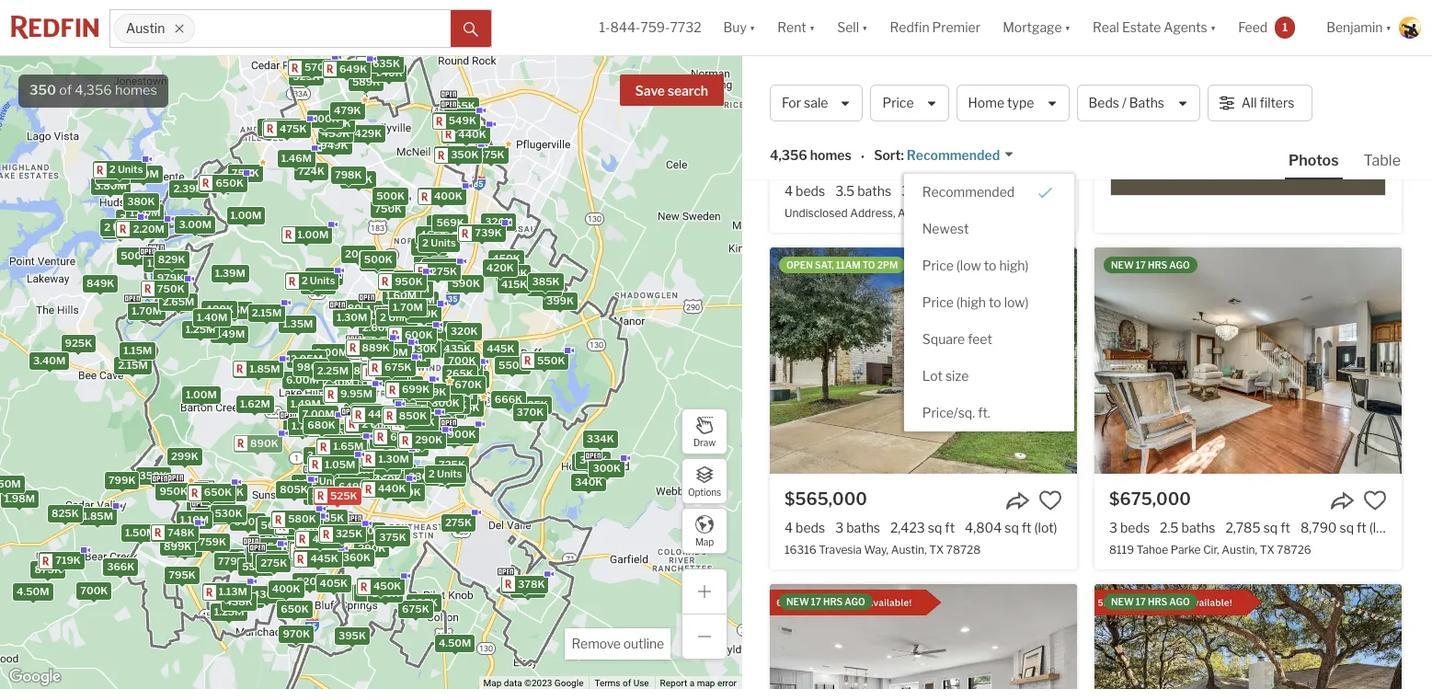 Task type: describe. For each thing, give the bounding box(es) containing it.
2 horizontal spatial 375k
[[477, 148, 504, 161]]

2 vertical spatial 350k
[[371, 587, 399, 600]]

997k
[[373, 321, 400, 334]]

569k
[[436, 216, 464, 229]]

8,790
[[1301, 520, 1337, 536]]

11am
[[836, 259, 861, 271]]

1.13m
[[218, 585, 247, 598]]

sale
[[804, 95, 829, 111]]

400k up 949k
[[310, 113, 339, 126]]

1 horizontal spatial 360k
[[579, 454, 607, 467]]

0 horizontal spatial 469k
[[312, 533, 340, 545]]

2 down 1.05m
[[334, 477, 340, 490]]

3.5 baths
[[836, 183, 892, 199]]

2 down 997k
[[384, 336, 391, 349]]

photo of 8119 tahoe parke cir, austin, tx 78726 image
[[1095, 248, 1402, 474]]

data
[[504, 678, 522, 688]]

beds for $2,250,000
[[796, 183, 826, 199]]

undisclosed address, austin, tx 78704
[[785, 206, 989, 220]]

2 vertical spatial 675k
[[402, 603, 429, 615]]

550k down 540k
[[242, 561, 270, 574]]

0 vertical spatial 1.50m
[[128, 168, 159, 181]]

1 vertical spatial 399k
[[418, 385, 446, 398]]

0 vertical spatial 1.85m
[[249, 362, 280, 375]]

0 vertical spatial 795k
[[379, 371, 406, 384]]

all filters button
[[1208, 85, 1313, 121]]

tx down the 2,423 sq ft
[[930, 543, 944, 557]]

sq for 3,136
[[938, 183, 953, 199]]

1 vertical spatial 600k
[[234, 515, 262, 528]]

google image
[[5, 665, 65, 689]]

1 recommended button from the top
[[904, 147, 1015, 164]]

175k
[[386, 466, 412, 479]]

sell ▾ button
[[827, 0, 879, 55]]

1.55m
[[306, 489, 337, 502]]

2 vertical spatial 1.40m
[[366, 459, 397, 472]]

options
[[688, 486, 721, 497]]

750k down 2.20m
[[155, 254, 182, 267]]

1.98m
[[4, 492, 35, 505]]

17 for 'photo of 902 acorn oaks dr, austin, tx 78745'
[[1136, 596, 1146, 607]]

2.5 baths
[[1160, 520, 1216, 536]]

new for 'photo of 902 acorn oaks dr, austin, tx 78745'
[[1112, 596, 1134, 607]]

estate
[[1123, 20, 1162, 35]]

3.40m
[[33, 354, 65, 367]]

benjamin ▾
[[1327, 20, 1392, 35]]

1 vertical spatial 499k
[[415, 240, 443, 253]]

ago for photo of 2507 broken oak dr, austin, tx 78745
[[845, 596, 866, 607]]

baths for $675,000
[[1182, 520, 1216, 536]]

0 horizontal spatial 425k
[[250, 547, 277, 560]]

filters
[[1260, 95, 1295, 111]]

ago for 'photo of 902 acorn oaks dr, austin, tx 78745'
[[1170, 596, 1190, 607]]

400k down 739k
[[499, 267, 527, 280]]

terms of use
[[595, 678, 649, 688]]

remove austin image
[[174, 23, 185, 34]]

0 vertical spatial 4.50m
[[16, 585, 49, 598]]

1 vertical spatial 1.40m
[[432, 404, 462, 417]]

550k up '666k'
[[498, 359, 526, 372]]

2 up 1.29m
[[422, 237, 428, 250]]

500k down 429k
[[376, 189, 404, 202]]

438k
[[225, 595, 252, 608]]

0 vertical spatial 440k
[[458, 127, 486, 140]]

3 for 3 beds
[[1110, 520, 1118, 536]]

premier
[[933, 20, 981, 35]]

ft for 3,136 sq ft
[[955, 183, 965, 199]]

2 up 3.80m
[[109, 163, 115, 176]]

0 horizontal spatial 1.20m
[[341, 445, 371, 458]]

1 horizontal spatial 799k
[[204, 490, 232, 503]]

2.05m
[[290, 352, 322, 365]]

1 vertical spatial 445k
[[452, 401, 479, 414]]

530k
[[214, 507, 242, 520]]

547k
[[312, 518, 340, 531]]

2.39m
[[173, 182, 205, 195]]

1 vertical spatial 650k
[[204, 486, 232, 499]]

1.10m up 1.63m at left
[[295, 477, 324, 490]]

price for price (low to high)
[[923, 257, 954, 273]]

1 vertical spatial 1.17m
[[419, 421, 447, 434]]

500k up 1.75m at top
[[364, 253, 392, 265]]

429k
[[354, 127, 382, 140]]

austin, down the 2,785
[[1222, 543, 1258, 557]]

0 horizontal spatial 390k
[[358, 587, 386, 600]]

0 vertical spatial 4,356
[[75, 82, 112, 98]]

0 vertical spatial 350k
[[451, 148, 478, 161]]

1 horizontal spatial 1.20m
[[395, 441, 425, 454]]

2 up 775k
[[380, 311, 386, 324]]

4 for $565,000
[[785, 520, 793, 536]]

400k right 405k
[[356, 586, 384, 599]]

1 horizontal spatial 2.15m
[[251, 307, 281, 320]]

1.30m up 1.05m
[[327, 437, 357, 450]]

1 vertical spatial 570k
[[398, 425, 425, 438]]

1 vertical spatial 430k
[[353, 524, 381, 537]]

1 horizontal spatial 1.70m
[[392, 301, 423, 314]]

0 horizontal spatial 1.49m
[[214, 328, 245, 341]]

2 vertical spatial 430k
[[252, 588, 280, 601]]

320k up the 420k
[[485, 215, 512, 228]]

2,785 sq ft
[[1226, 520, 1291, 536]]

outline
[[624, 636, 664, 652]]

0 horizontal spatial 899k
[[163, 540, 191, 553]]

484k
[[357, 587, 385, 599]]

1 vertical spatial 290k
[[358, 542, 385, 555]]

baths
[[1130, 95, 1165, 111]]

1 vertical spatial 950k
[[159, 485, 187, 498]]

recommended for first recommended button
[[907, 148, 1000, 163]]

new 17 hrs ago for photo of 8119 tahoe parke cir, austin, tx 78726
[[1112, 259, 1190, 271]]

1 horizontal spatial 950k
[[394, 275, 423, 288]]

0 vertical spatial 445k
[[487, 342, 514, 355]]

489k
[[363, 46, 391, 59]]

2 vertical spatial 399k
[[345, 473, 373, 485]]

2 left 630k
[[241, 554, 248, 567]]

parke
[[1171, 543, 1201, 557]]

1 vertical spatial 580k
[[288, 513, 316, 525]]

favorite button checkbox
[[1364, 489, 1388, 513]]

2 vertical spatial 1.00m
[[185, 388, 216, 401]]

825k up 875k
[[51, 507, 78, 520]]

1 vertical spatial 565k
[[452, 365, 479, 378]]

6.00m
[[286, 374, 319, 387]]

1 horizontal spatial 375k
[[379, 531, 406, 544]]

779k
[[217, 554, 244, 567]]

4,356 inside 4,356 homes •
[[770, 148, 808, 163]]

5 ▾ from the left
[[1211, 20, 1217, 35]]

photo of undisclosed address, austin, tx 78704 image
[[770, 0, 1078, 137]]

0 horizontal spatial 475k
[[279, 122, 306, 135]]

1.30m left 997k
[[336, 311, 367, 323]]

▾ for sell ▾
[[862, 20, 868, 35]]

favorite button image
[[1039, 489, 1063, 513]]

(lot) for $2,250,000
[[1042, 183, 1066, 199]]

844-
[[610, 20, 641, 35]]

550k down 3.80m
[[106, 223, 134, 236]]

525k left 589k
[[292, 70, 320, 83]]

home type
[[969, 95, 1035, 111]]

925k
[[64, 336, 92, 349]]

•
[[861, 149, 865, 164]]

1.30m up 850k
[[407, 390, 438, 403]]

2 up 1.55m
[[310, 475, 317, 488]]

2 recommended button from the top
[[904, 174, 1075, 210]]

668k
[[396, 389, 424, 402]]

0 vertical spatial 800k
[[431, 396, 460, 409]]

520k
[[296, 575, 324, 588]]

2 horizontal spatial 1.39m
[[418, 397, 448, 410]]

0 horizontal spatial 570k
[[304, 61, 332, 74]]

save
[[635, 83, 665, 98]]

1.10m up 720k
[[444, 390, 473, 402]]

4 beds for $2,250,000
[[785, 183, 826, 199]]

2 vertical spatial 445k
[[310, 552, 338, 565]]

0 horizontal spatial 795k
[[168, 569, 195, 582]]

ft for 7,827 sq ft (lot)
[[1030, 183, 1040, 199]]

0 vertical spatial 590k
[[452, 277, 480, 290]]

photos
[[1289, 152, 1339, 169]]

2 down 9.95m
[[352, 413, 359, 426]]

2 left 725k
[[428, 468, 435, 480]]

825k up 910k
[[357, 414, 384, 427]]

1.10m up 865k
[[339, 450, 368, 463]]

750k down 1.41m
[[157, 282, 184, 295]]

910k
[[372, 433, 398, 446]]

700k down 364k
[[80, 584, 108, 597]]

8,790 sq ft (lot)
[[1301, 520, 1393, 536]]

649k up 589k
[[339, 62, 367, 75]]

550k up 630k
[[260, 540, 288, 553]]

0 horizontal spatial 375k
[[303, 528, 330, 541]]

1 vertical spatial 1.79m
[[291, 420, 321, 432]]

1.29m
[[399, 283, 429, 295]]

1.46m
[[281, 152, 311, 165]]

hrs for photo of 8119 tahoe parke cir, austin, tx 78726
[[1148, 259, 1168, 271]]

sq for 8,790
[[1340, 520, 1355, 536]]

2 vertical spatial 1.60m
[[377, 346, 408, 359]]

525k down 365k
[[420, 403, 447, 415]]

0 vertical spatial 499k
[[127, 195, 155, 208]]

0 vertical spatial 580k
[[261, 121, 289, 134]]

649k down '3.90m'
[[410, 307, 438, 320]]

photos button
[[1286, 151, 1361, 179]]

low)
[[1005, 294, 1029, 310]]

1 horizontal spatial 1.15m
[[322, 443, 351, 456]]

austin, down 2,423
[[891, 543, 927, 557]]

3.5
[[836, 183, 855, 199]]

1.10m up 759k
[[180, 513, 209, 526]]

use
[[634, 678, 649, 688]]

365k
[[421, 389, 448, 402]]

500k down 265k
[[454, 390, 483, 403]]

lot
[[923, 368, 943, 383]]

address,
[[850, 206, 896, 220]]

error
[[718, 678, 737, 688]]

825k down 1.65m
[[342, 464, 370, 477]]

1 vertical spatial 1.49m
[[290, 398, 321, 411]]

homes inside 4,356 homes •
[[811, 148, 852, 163]]

1 vertical spatial 1.60m
[[386, 289, 416, 302]]

0 vertical spatial 399k
[[546, 294, 574, 307]]

1.38m
[[333, 378, 363, 391]]

1.10m down 735k
[[396, 341, 425, 354]]

0 vertical spatial 1.25m
[[185, 323, 215, 336]]

hrs for 'photo of 902 acorn oaks dr, austin, tx 78745'
[[1148, 596, 1168, 607]]

700k up the 1.69m
[[372, 435, 400, 448]]

0 horizontal spatial 3.00m
[[178, 218, 211, 231]]

sq for 2,785
[[1264, 520, 1278, 536]]

new 17 hrs ago for 'photo of 902 acorn oaks dr, austin, tx 78745'
[[1112, 596, 1190, 607]]

415k
[[501, 278, 527, 291]]

525k up 495k
[[291, 520, 319, 533]]

0 vertical spatial 1.79m
[[328, 376, 358, 389]]

525k down 2.55m
[[330, 490, 357, 502]]

695k
[[410, 596, 438, 609]]

$2,250,000
[[785, 153, 882, 172]]

save search
[[635, 83, 709, 98]]

649k up 665k
[[408, 416, 436, 429]]

buy
[[724, 20, 747, 35]]

0 vertical spatial 425k
[[391, 407, 418, 420]]

austin, down rent ▾ button
[[770, 75, 838, 98]]

435k
[[443, 343, 471, 355]]

0 vertical spatial 650k
[[215, 177, 243, 189]]

550k up 410k
[[537, 354, 565, 367]]

195k
[[378, 366, 404, 378]]

sort :
[[874, 148, 904, 163]]

table
[[1364, 152, 1401, 169]]

report
[[660, 678, 688, 688]]

2 vertical spatial 3.00m
[[357, 364, 389, 377]]

649k down the 645k
[[338, 480, 366, 493]]

sale
[[980, 75, 1021, 98]]

1 vertical spatial 675k
[[384, 361, 411, 374]]

0 vertical spatial 2.50m
[[366, 344, 398, 357]]

0 vertical spatial 600k
[[404, 328, 433, 341]]

2.65m
[[162, 295, 194, 308]]

3,136
[[902, 183, 936, 199]]

1.30m down 299k
[[175, 484, 205, 497]]

400k down 779k
[[232, 593, 260, 606]]

1 vertical spatial 300k
[[593, 462, 621, 475]]

0 horizontal spatial 1.40m
[[196, 311, 227, 324]]

1.35m
[[282, 317, 313, 330]]

1 horizontal spatial 290k
[[415, 434, 442, 446]]

home
[[969, 95, 1005, 111]]

0 vertical spatial 675k
[[215, 177, 242, 190]]

1 horizontal spatial 4.50m
[[438, 637, 471, 649]]

1 vertical spatial 595k
[[332, 483, 360, 496]]

0 vertical spatial 380k
[[446, 148, 474, 161]]

tx up the newest
[[936, 206, 951, 220]]

680k
[[307, 419, 335, 432]]

1 horizontal spatial 595k
[[363, 256, 391, 269]]

new for photo of 8119 tahoe parke cir, austin, tx 78726
[[1112, 259, 1134, 271]]

0 horizontal spatial 300k
[[344, 173, 372, 186]]

new 17 hrs ago for photo of 2507 broken oak dr, austin, tx 78745
[[787, 596, 866, 607]]

baths for $2,250,000
[[858, 183, 892, 199]]

500k down 2.20m
[[120, 249, 149, 262]]

3,136 sq ft
[[902, 183, 965, 199]]

865k
[[354, 469, 382, 482]]

3.90m
[[402, 294, 435, 307]]

1 vertical spatial 360k
[[342, 552, 370, 564]]

square
[[923, 331, 965, 347]]

2 horizontal spatial 475k
[[402, 406, 429, 419]]

850k
[[399, 409, 427, 422]]

630k
[[256, 553, 284, 566]]

austin, tx homes for sale
[[770, 75, 1021, 98]]

feed
[[1239, 20, 1268, 35]]

400k up 569k at the left top of page
[[434, 190, 462, 203]]

1 vertical spatial 440k
[[378, 482, 406, 495]]

austin, down 3,136 on the top right
[[898, 206, 934, 220]]

2 vertical spatial 440k
[[357, 586, 385, 599]]

1 horizontal spatial 560k
[[458, 373, 486, 386]]

sq for 7,827
[[1013, 183, 1027, 199]]

sat,
[[815, 259, 834, 271]]

1.62m
[[240, 397, 270, 410]]

favorite button image for $2,250,000
[[1039, 152, 1063, 176]]

1 vertical spatial 799k
[[108, 474, 135, 487]]

ft for 4,804 sq ft (lot)
[[1022, 520, 1032, 536]]

378k
[[518, 578, 545, 591]]

map
[[697, 678, 715, 688]]

265k
[[446, 367, 473, 380]]

2 up 2.55m
[[332, 460, 338, 473]]

2.55m
[[312, 473, 344, 486]]

750k down 429k
[[374, 202, 402, 215]]

400k down 630k
[[272, 583, 300, 596]]



Task type: vqa. For each thing, say whether or not it's contained in the screenshot.
(424) 356-0179's the Contact button
no



Task type: locate. For each thing, give the bounding box(es) containing it.
745k
[[373, 434, 400, 447]]

ft for 2,423 sq ft
[[945, 520, 955, 536]]

▾ for rent ▾
[[810, 20, 816, 35]]

2.50m
[[366, 344, 398, 357], [347, 406, 379, 419]]

1.15m right 925k
[[123, 345, 152, 357]]

3.00m down 2.39m
[[178, 218, 211, 231]]

sq right the 2,785
[[1264, 520, 1278, 536]]

4.50m
[[16, 585, 49, 598], [438, 637, 471, 649]]

599k up 895k
[[439, 398, 466, 411]]

585k
[[316, 512, 344, 525]]

1.20m
[[395, 441, 425, 454], [341, 445, 371, 458]]

ft for 8,790 sq ft (lot)
[[1357, 520, 1367, 536]]

:
[[901, 148, 904, 163]]

insights
[[1256, 80, 1312, 98]]

700k up 759k
[[199, 509, 226, 522]]

480k
[[269, 120, 297, 133], [410, 390, 438, 403]]

0 vertical spatial map
[[696, 536, 714, 547]]

3 beds
[[1110, 520, 1150, 536]]

350k
[[451, 148, 478, 161], [139, 469, 167, 482], [371, 587, 399, 600]]

0 vertical spatial recommended
[[907, 148, 1000, 163]]

favorite button image up '8,790 sq ft (lot)'
[[1364, 489, 1388, 513]]

580k
[[261, 121, 289, 134], [288, 513, 316, 525]]

sq for 2,423
[[928, 520, 943, 536]]

320k up 435k
[[450, 324, 478, 337]]

1 vertical spatial 979k
[[323, 450, 350, 463]]

1 horizontal spatial 390k
[[430, 323, 458, 335]]

1 horizontal spatial homes
[[811, 148, 852, 163]]

600k right 997k
[[404, 328, 433, 341]]

0 horizontal spatial 800k
[[307, 489, 335, 502]]

0 vertical spatial favorite button image
[[1039, 152, 1063, 176]]

445k down 670k
[[452, 401, 479, 414]]

0 horizontal spatial 719k
[[55, 554, 80, 567]]

0 horizontal spatial 1.17m
[[304, 279, 332, 292]]

1 horizontal spatial favorite button image
[[1364, 489, 1388, 513]]

2 horizontal spatial 3.00m
[[357, 364, 389, 377]]

2pm
[[878, 259, 898, 271]]

4 beds for $565,000
[[785, 520, 826, 536]]

report a map error link
[[660, 678, 737, 688]]

499k down the 689k
[[190, 503, 218, 516]]

of for terms
[[623, 678, 631, 688]]

1-844-759-7732
[[600, 20, 702, 35]]

1.50m right 150k on the left
[[128, 168, 159, 181]]

1.79m
[[328, 376, 358, 389], [291, 420, 321, 432]]

1 horizontal spatial 1.39m
[[308, 270, 339, 283]]

600k up 540k
[[234, 515, 262, 528]]

submit search image
[[464, 22, 479, 37]]

of for 350
[[59, 82, 72, 98]]

500k right 405k
[[356, 586, 384, 599]]

▾ for benjamin ▾
[[1386, 20, 1392, 35]]

▾ for buy ▾
[[750, 20, 756, 35]]

new for photo of 2507 broken oak dr, austin, tx 78745
[[787, 596, 810, 607]]

1 vertical spatial 899k
[[163, 540, 191, 553]]

2 up the 1.35m
[[301, 275, 307, 287]]

0 vertical spatial homes
[[115, 82, 157, 98]]

1
[[1283, 20, 1288, 34]]

homes down austin
[[115, 82, 157, 98]]

4 beds
[[785, 183, 826, 199], [785, 520, 826, 536]]

dialog
[[904, 174, 1075, 431]]

0 vertical spatial favorite button checkbox
[[1039, 152, 1063, 176]]

0 vertical spatial 570k
[[304, 61, 332, 74]]

800k down 2.55m
[[307, 489, 335, 502]]

1 horizontal spatial 795k
[[379, 371, 406, 384]]

map left data
[[484, 678, 502, 688]]

1 horizontal spatial 590k
[[452, 277, 480, 290]]

1.60m up 2.20m
[[129, 206, 160, 219]]

hrs
[[1148, 259, 1168, 271], [824, 596, 843, 607], [1148, 596, 1168, 607]]

650k up '530k'
[[204, 486, 232, 499]]

499k down 569k at the left top of page
[[415, 240, 443, 253]]

sell ▾
[[838, 20, 868, 35]]

1 horizontal spatial 719k
[[395, 486, 421, 499]]

ft up '78704'
[[955, 183, 965, 199]]

0 horizontal spatial 380k
[[127, 195, 155, 208]]

1 ▾ from the left
[[750, 20, 756, 35]]

1 vertical spatial 4
[[785, 520, 793, 536]]

17 for photo of 2507 broken oak dr, austin, tx 78745
[[811, 596, 822, 607]]

1 vertical spatial 590k
[[333, 462, 361, 475]]

redfin premier button
[[879, 0, 992, 55]]

525k
[[292, 70, 320, 83], [420, 403, 447, 415], [330, 490, 357, 502], [291, 520, 319, 533], [287, 524, 315, 537]]

3.00m down 889k
[[357, 364, 389, 377]]

▾ right sell
[[862, 20, 868, 35]]

1 horizontal spatial 480k
[[410, 390, 438, 403]]

price for price (high to low)
[[923, 294, 954, 310]]

map inside "button"
[[696, 536, 714, 547]]

440k down 175k
[[378, 482, 406, 495]]

favorite button checkbox for $2,250,000
[[1039, 152, 1063, 176]]

1 vertical spatial 3.00m
[[315, 346, 348, 358]]

290k down 447k
[[415, 434, 442, 446]]

0 horizontal spatial 1.85m
[[82, 510, 113, 522]]

445k down 495k
[[310, 552, 338, 565]]

2.50m down 9.95m
[[347, 406, 379, 419]]

0 horizontal spatial 445k
[[310, 552, 338, 565]]

3 baths
[[836, 520, 881, 536]]

3.80m
[[94, 179, 126, 192]]

1 vertical spatial 719k
[[55, 554, 80, 567]]

2 horizontal spatial 1.40m
[[432, 404, 462, 417]]

0 horizontal spatial 360k
[[342, 552, 370, 564]]

4 beds up undisclosed
[[785, 183, 826, 199]]

of
[[59, 82, 72, 98], [623, 678, 631, 688]]

4 beds up 16316
[[785, 520, 826, 536]]

2 ▾ from the left
[[810, 20, 816, 35]]

2 3 from the left
[[1110, 520, 1118, 536]]

favorite button checkbox for $565,000
[[1039, 489, 1063, 513]]

price (low to high) button
[[904, 247, 1075, 284]]

mortgage ▾
[[1003, 20, 1071, 35]]

575k
[[299, 530, 326, 543]]

2 favorite button checkbox from the top
[[1039, 489, 1063, 513]]

open
[[787, 259, 813, 271]]

mortgage ▾ button
[[992, 0, 1082, 55]]

0 horizontal spatial 430k
[[252, 588, 280, 601]]

price for price
[[883, 95, 914, 111]]

979k up 2.55m
[[323, 450, 350, 463]]

735k
[[382, 316, 409, 329]]

user photo image
[[1400, 17, 1422, 39]]

map for map data ©2023 google
[[484, 678, 502, 688]]

1.30m up 175k
[[378, 453, 409, 465]]

849k
[[86, 277, 114, 290]]

300k down the 334k
[[593, 462, 621, 475]]

4,356 homes •
[[770, 148, 865, 164]]

draw button
[[682, 409, 728, 455]]

2 vertical spatial 799k
[[204, 490, 232, 503]]

1 vertical spatial 350k
[[139, 469, 167, 482]]

0 vertical spatial recommended button
[[904, 147, 1015, 164]]

0 horizontal spatial 290k
[[358, 542, 385, 555]]

photo of 902 acorn oaks dr, austin, tx 78745 image
[[1095, 584, 1402, 689]]

all
[[1242, 95, 1257, 111]]

benjamin
[[1327, 20, 1384, 35]]

favorite button image
[[1039, 152, 1063, 176], [1364, 489, 1388, 513]]

map for map
[[696, 536, 714, 547]]

real
[[1093, 20, 1120, 35]]

1.20m down 447k
[[395, 441, 425, 454]]

remove outline button
[[565, 628, 671, 660]]

hrs for photo of 2507 broken oak dr, austin, tx 78745
[[824, 596, 843, 607]]

price (high to low)
[[923, 294, 1029, 310]]

to right (low
[[984, 257, 997, 273]]

500k up 850k
[[410, 390, 439, 403]]

1.39m up 895k
[[418, 397, 448, 410]]

options button
[[682, 458, 728, 504]]

645k
[[343, 456, 371, 469]]

800k
[[431, 396, 460, 409], [307, 489, 335, 502]]

1.30m up 865k
[[349, 446, 379, 458]]

185k
[[380, 471, 406, 484]]

0 horizontal spatial 1.15m
[[123, 345, 152, 357]]

sell ▾ button
[[838, 0, 868, 55]]

2 horizontal spatial 380k
[[446, 148, 474, 161]]

649k up 1.55m
[[310, 473, 338, 486]]

1 4 from the top
[[785, 183, 793, 199]]

3 up travesia
[[836, 520, 844, 536]]

469k down '293k'
[[377, 528, 405, 541]]

1.25m down 2.65m
[[185, 323, 215, 336]]

(lot) for $675,000
[[1370, 520, 1393, 536]]

895k
[[423, 416, 451, 429]]

2 left 2.20m
[[104, 221, 110, 234]]

real estate agents ▾
[[1093, 20, 1217, 35]]

775k
[[368, 333, 395, 346]]

ago for photo of 8119 tahoe parke cir, austin, tx 78726
[[1170, 259, 1190, 271]]

1.60m down 775k
[[377, 346, 408, 359]]

1 horizontal spatial 399k
[[418, 385, 446, 398]]

None search field
[[195, 10, 451, 47]]

4 up 16316
[[785, 520, 793, 536]]

445k
[[487, 342, 514, 355], [452, 401, 479, 414], [310, 552, 338, 565]]

recommended for first recommended button from the bottom of the page
[[923, 184, 1015, 199]]

0 horizontal spatial favorite button image
[[1039, 152, 1063, 176]]

0 horizontal spatial 340k
[[419, 468, 447, 481]]

290k
[[415, 434, 442, 446], [358, 542, 385, 555]]

ft for 2,785 sq ft
[[1281, 520, 1291, 536]]

1 vertical spatial 2.15m
[[117, 359, 147, 372]]

499k
[[127, 195, 155, 208], [415, 240, 443, 253], [190, 503, 218, 516]]

750k up 764k
[[231, 166, 259, 179]]

2 vertical spatial 1.25m
[[214, 605, 244, 618]]

1 vertical spatial to
[[989, 294, 1002, 310]]

favorite button image for $675,000
[[1364, 489, 1388, 513]]

0 vertical spatial 475k
[[279, 122, 306, 135]]

beds up 16316
[[796, 520, 826, 536]]

2.5
[[1160, 520, 1179, 536]]

1 horizontal spatial 430k
[[353, 524, 381, 537]]

0 vertical spatial 360k
[[579, 454, 607, 467]]

(high
[[957, 294, 986, 310]]

1.49m up 2.35m
[[290, 398, 321, 411]]

795k down 999k on the left of page
[[168, 569, 195, 582]]

way,
[[865, 543, 889, 557]]

▾ right the mortgage
[[1065, 20, 1071, 35]]

feet
[[968, 331, 993, 347]]

1 horizontal spatial 300k
[[593, 462, 621, 475]]

430k right 585k
[[353, 524, 381, 537]]

google
[[555, 678, 584, 688]]

1 vertical spatial of
[[623, 678, 631, 688]]

▾ for mortgage ▾
[[1065, 20, 1071, 35]]

2.15m
[[251, 307, 281, 320], [117, 359, 147, 372]]

price (low to high)
[[923, 257, 1029, 273]]

2 horizontal spatial 430k
[[409, 343, 437, 356]]

3.15m
[[219, 303, 249, 316]]

to for high)
[[984, 257, 997, 273]]

0 vertical spatial 799k
[[424, 416, 451, 429]]

1 favorite button checkbox from the top
[[1039, 152, 1063, 176]]

825k up 245k
[[378, 359, 406, 371]]

1 horizontal spatial 425k
[[391, 407, 418, 420]]

390k right 405k
[[358, 587, 386, 600]]

700k up 265k
[[448, 354, 476, 367]]

ft down favorite button checkbox
[[1357, 520, 1367, 536]]

sq right 3,136 on the top right
[[938, 183, 953, 199]]

565k down 435k
[[452, 365, 479, 378]]

lot size
[[923, 368, 969, 383]]

445k right 435k
[[487, 342, 514, 355]]

▾ right rent
[[810, 20, 816, 35]]

555k
[[263, 534, 291, 547]]

photo of 16316 travesia way, austin, tx 78728 image
[[770, 248, 1078, 474]]

1 horizontal spatial 3
[[1110, 520, 1118, 536]]

330k
[[408, 470, 436, 483]]

▾ left user photo
[[1386, 20, 1392, 35]]

334k
[[586, 433, 614, 445]]

4 ▾ from the left
[[1065, 20, 1071, 35]]

3 up 8119
[[1110, 520, 1118, 536]]

550k up 949k
[[323, 116, 351, 129]]

beds for $565,000
[[796, 520, 826, 536]]

800k up 895k
[[431, 396, 460, 409]]

beds for $675,000
[[1121, 520, 1150, 536]]

440k right 405k
[[357, 586, 385, 599]]

2 vertical spatial 499k
[[190, 503, 218, 516]]

0 horizontal spatial 350k
[[139, 469, 167, 482]]

1 vertical spatial favorite button checkbox
[[1039, 489, 1063, 513]]

0 vertical spatial 480k
[[269, 120, 297, 133]]

1 vertical spatial 1.25m
[[440, 431, 470, 444]]

1 vertical spatial favorite button image
[[1364, 489, 1388, 513]]

homes
[[115, 82, 157, 98], [811, 148, 852, 163]]

390k
[[430, 323, 458, 335], [358, 587, 386, 600]]

2 vertical spatial 650k
[[280, 603, 308, 615]]

(lot) for $565,000
[[1035, 520, 1058, 536]]

(lot)
[[1042, 183, 1066, 199], [1035, 520, 1058, 536], [1370, 520, 1393, 536]]

430k left 435k
[[409, 343, 437, 356]]

560k up 555k
[[260, 519, 289, 532]]

0 vertical spatial 430k
[[409, 343, 437, 356]]

370k
[[516, 405, 544, 418], [290, 525, 318, 538], [306, 544, 333, 557]]

1 vertical spatial recommended button
[[904, 174, 1075, 210]]

1 vertical spatial 425k
[[250, 547, 277, 560]]

to inside the 'price (low to high)' button
[[984, 257, 997, 273]]

670k
[[454, 378, 482, 391]]

2.50m up 195k
[[366, 344, 398, 357]]

580k up 575k on the left
[[288, 513, 316, 525]]

2,423
[[891, 520, 926, 536]]

2.25m up 1.38m
[[317, 365, 348, 378]]

dialog containing recommended
[[904, 174, 1075, 431]]

ad region
[[1111, 0, 1387, 196]]

beds
[[1089, 95, 1120, 111]]

ft up 78726
[[1281, 520, 1291, 536]]

beds up 8119
[[1121, 520, 1150, 536]]

0 horizontal spatial homes
[[115, 82, 157, 98]]

2 4 from the top
[[785, 520, 793, 536]]

500k up 1.65m
[[348, 423, 376, 436]]

1 4 beds from the top
[[785, 183, 826, 199]]

0 vertical spatial 599k
[[448, 110, 475, 123]]

1.80m
[[346, 365, 377, 377]]

598k
[[267, 523, 295, 536]]

400k right 2.65m
[[205, 303, 233, 316]]

1.85m up 364k
[[82, 510, 113, 522]]

0 horizontal spatial 595k
[[332, 483, 360, 496]]

ft.
[[978, 405, 991, 420]]

320k
[[485, 215, 512, 228], [431, 217, 458, 230], [450, 324, 478, 337]]

▾ right the buy on the right top of page
[[750, 20, 756, 35]]

terms
[[595, 678, 621, 688]]

photo of 2507 broken oak dr, austin, tx 78745 image
[[770, 584, 1078, 689]]

1 3 from the left
[[836, 520, 844, 536]]

1 vertical spatial 560k
[[260, 519, 289, 532]]

440k down 549k
[[458, 127, 486, 140]]

tx right the sale
[[843, 75, 871, 98]]

475k
[[279, 122, 306, 135], [402, 406, 429, 419], [320, 475, 347, 488]]

350 of 4,356 homes
[[29, 82, 157, 98]]

549k
[[448, 114, 476, 127]]

480k up 850k
[[410, 390, 438, 403]]

2 horizontal spatial 399k
[[546, 294, 574, 307]]

6 ▾ from the left
[[1386, 20, 1392, 35]]

2 vertical spatial 370k
[[306, 544, 333, 557]]

525k up 558k
[[287, 524, 315, 537]]

for sale
[[782, 95, 829, 111]]

375k down '293k'
[[379, 531, 406, 544]]

950k
[[394, 275, 423, 288], [159, 485, 187, 498]]

favorite button checkbox
[[1039, 152, 1063, 176], [1039, 489, 1063, 513]]

0 vertical spatial 370k
[[516, 405, 544, 418]]

1 horizontal spatial 570k
[[398, 425, 425, 438]]

1 horizontal spatial 1.17m
[[419, 421, 447, 434]]

366k
[[106, 560, 134, 573]]

1 horizontal spatial 340k
[[575, 475, 603, 488]]

to for low)
[[989, 294, 1002, 310]]

590k left 415k on the left of page
[[452, 277, 480, 290]]

0 vertical spatial 2.15m
[[251, 307, 281, 320]]

480k up 1.46m
[[269, 120, 297, 133]]

price button
[[871, 85, 949, 121]]

4 for $2,250,000
[[785, 183, 793, 199]]

0 vertical spatial of
[[59, 82, 72, 98]]

3 for 3 baths
[[836, 520, 844, 536]]

0 horizontal spatial 590k
[[333, 462, 361, 475]]

3 ▾ from the left
[[862, 20, 868, 35]]

399k
[[546, 294, 574, 307], [418, 385, 446, 398], [345, 473, 373, 485]]

410k
[[521, 397, 547, 410]]

baths up 8119 tahoe parke cir, austin, tx 78726
[[1182, 520, 1216, 536]]

0 horizontal spatial map
[[484, 678, 502, 688]]

to inside "price (high to low)" button
[[989, 294, 1002, 310]]

2 up 1.65m
[[361, 417, 368, 430]]

1.15m up 1.05m
[[322, 443, 351, 456]]

sq for 4,804
[[1005, 520, 1019, 536]]

2.35m
[[287, 421, 318, 434]]

1 horizontal spatial 4,356
[[770, 148, 808, 163]]

595k up 1.75m at top
[[363, 256, 391, 269]]

0 vertical spatial 2.25m
[[317, 365, 348, 378]]

recommended up '78704'
[[923, 184, 1015, 199]]

(low
[[957, 257, 982, 273]]

ago
[[1170, 259, 1190, 271], [845, 596, 866, 607], [1170, 596, 1190, 607]]

17 for photo of 8119 tahoe parke cir, austin, tx 78726
[[1136, 259, 1146, 271]]

2 4 beds from the top
[[785, 520, 826, 536]]

1 horizontal spatial 899k
[[399, 351, 427, 364]]

map region
[[0, 0, 864, 689]]

1 horizontal spatial 3.00m
[[315, 346, 348, 358]]

favorite button checkbox up the 7,827 sq ft (lot)
[[1039, 152, 1063, 176]]

baths for $565,000
[[847, 520, 881, 536]]

tx down the "2,785 sq ft"
[[1260, 543, 1275, 557]]

949k
[[320, 139, 348, 152]]

1 vertical spatial 1.50m
[[125, 526, 155, 539]]

0 vertical spatial 390k
[[430, 323, 458, 335]]

320k left 739k
[[431, 217, 458, 230]]

to
[[863, 259, 876, 271]]

1 horizontal spatial 350k
[[371, 587, 399, 600]]



